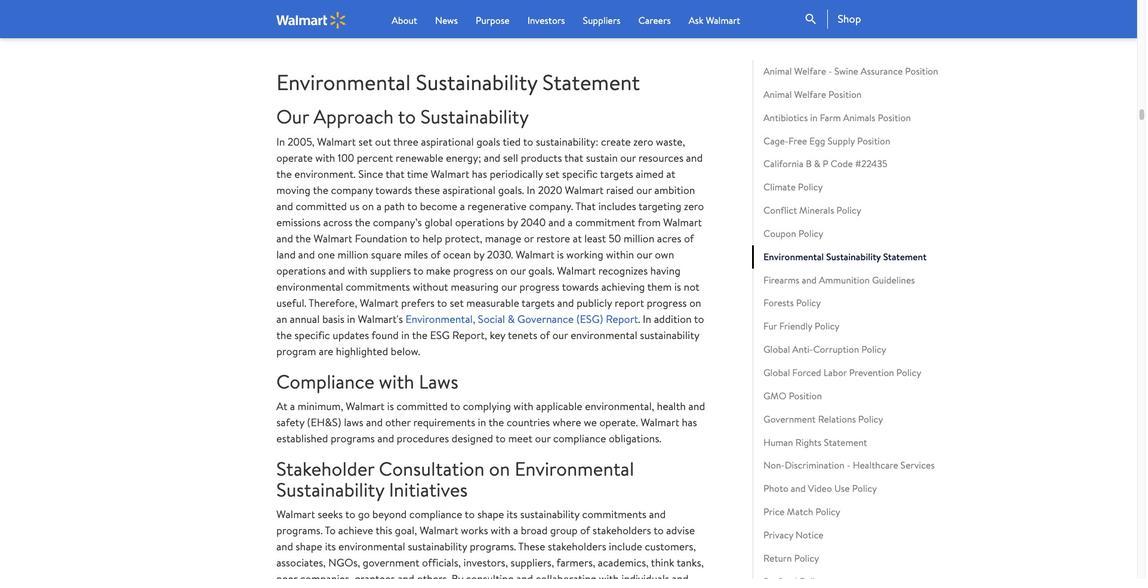 Task type: vqa. For each thing, say whether or not it's contained in the screenshot.
right Media
no



Task type: locate. For each thing, give the bounding box(es) containing it.
1 vertical spatial compliance
[[409, 507, 462, 522]]

set up 2020
[[546, 166, 560, 181]]

1 vertical spatial goals.
[[529, 263, 555, 278]]

and up associates,
[[276, 539, 293, 554]]

shape up associates,
[[296, 539, 322, 554]]

careers
[[639, 14, 671, 27]]

at
[[390, 9, 399, 24], [666, 166, 676, 181], [573, 231, 582, 246]]

2005,
[[288, 134, 315, 149]]

0 vertical spatial or
[[449, 0, 459, 8]]

0 horizontal spatial million
[[338, 247, 368, 262]]

applicable
[[536, 399, 583, 414]]

cage-free egg supply position
[[764, 134, 891, 147]]

- up use
[[847, 459, 851, 472]]

and inside firearms and ammunition guidelines link
[[802, 273, 817, 286]]

compliance
[[553, 431, 606, 446], [409, 507, 462, 522]]

policy down notice
[[794, 552, 819, 565]]

.
[[638, 311, 640, 326]]

1 horizontal spatial its
[[507, 507, 518, 522]]

grantees
[[355, 571, 395, 579]]

1 vertical spatial towards
[[562, 279, 599, 294]]

and up customers,
[[649, 507, 666, 522]]

1 horizontal spatial -
[[847, 459, 851, 472]]

peer
[[276, 571, 297, 579]]

of up investors dropdown button
[[544, 0, 554, 8]]

coupon
[[672, 0, 709, 8], [764, 227, 796, 240]]

policy inside forests policy link
[[796, 296, 821, 310]]

ngos,
[[328, 555, 360, 570]]

1 horizontal spatial shape
[[477, 507, 504, 522]]

0 vertical spatial &
[[814, 157, 821, 170]]

1 horizontal spatial set
[[450, 295, 464, 310]]

in
[[810, 111, 818, 124], [347, 311, 355, 326], [401, 328, 410, 342], [478, 415, 486, 430]]

highlighted
[[336, 344, 388, 359]]

walmart's
[[358, 311, 403, 326]]

commitments up include
[[582, 507, 647, 522]]

is up other
[[387, 399, 394, 414]]

shape
[[477, 507, 504, 522], [296, 539, 322, 554]]

1 horizontal spatial committed
[[397, 399, 448, 414]]

progress up measuring
[[453, 263, 493, 278]]

policy right the prevention
[[897, 366, 922, 379]]

1 horizontal spatial or
[[524, 231, 534, 246]]

1 global from the top
[[764, 343, 790, 356]]

stakeholder
[[276, 455, 374, 482]]

1 vertical spatial zero
[[684, 199, 704, 213]]

policy inside the 'price match policy' link
[[816, 505, 841, 518]]

policy
[[276, 9, 304, 24], [798, 180, 823, 194], [837, 204, 862, 217], [799, 227, 824, 240], [796, 296, 821, 310], [815, 320, 840, 333], [862, 343, 887, 356], [897, 366, 922, 379], [858, 412, 883, 426], [852, 482, 877, 495], [816, 505, 841, 518], [794, 552, 819, 565]]

1 vertical spatial coupon
[[764, 227, 796, 240]]

the down the us
[[355, 215, 370, 230]]

our
[[276, 104, 309, 130]]

targets up raised at the top of page
[[600, 166, 633, 181]]

animal for animal welfare - swine assurance position
[[764, 64, 792, 78]]

policy down conflict minerals policy
[[799, 227, 824, 240]]

2 global from the top
[[764, 366, 790, 379]]

policy inside government relations policy link
[[858, 412, 883, 426]]

policy up the prevention
[[862, 343, 887, 356]]

0 horizontal spatial environmental sustainability statement
[[276, 67, 640, 97]]

social
[[478, 311, 505, 326]]

stakeholder consultation on environmental sustainability initiatives walmart seeks to go beyond compliance to shape its sustainability commitments and programs. to achieve this goal, walmart works with a broad group of stakeholders to advise and shape its environmental sustainability programs. these stakeholders include customers, associates, ngos, government officials, investors, suppliers, farmers, academics, think tanks, peer companies, grantees and others. by consulting and collaborating with individuals
[[276, 455, 704, 579]]

1 horizontal spatial commitments
[[582, 507, 647, 522]]

0 horizontal spatial committed
[[296, 199, 347, 213]]

these
[[518, 539, 545, 554]]

0 horizontal spatial targets
[[522, 295, 555, 310]]

a left broad
[[513, 523, 518, 538]]

and down suppliers,
[[516, 571, 533, 579]]

sustainability:
[[536, 134, 599, 149]]

1 vertical spatial specific
[[294, 328, 330, 342]]

0 horizontal spatial statement
[[543, 67, 640, 97]]

1 horizontal spatial programs.
[[470, 539, 516, 554]]

position down swine
[[829, 88, 862, 101]]

in left 2020
[[527, 182, 535, 197]]

1 vertical spatial -
[[847, 459, 851, 472]]

0 horizontal spatial goals.
[[498, 182, 524, 197]]

sustainability up group
[[520, 507, 580, 522]]

1 welfare from the top
[[794, 64, 826, 78]]

policy inside "return policy" link
[[794, 552, 819, 565]]

welfare inside animal welfare position link
[[794, 88, 826, 101]]

2 horizontal spatial is
[[674, 279, 681, 294]]

seeks
[[318, 507, 343, 522]]

of right group
[[580, 523, 590, 538]]

or up news
[[449, 0, 459, 8]]

of
[[544, 0, 554, 8], [684, 231, 694, 246], [431, 247, 441, 262], [540, 328, 550, 342], [580, 523, 590, 538]]

0 horizontal spatial operations
[[276, 263, 326, 278]]

0 vertical spatial operations
[[455, 215, 505, 230]]

tanks,
[[677, 555, 704, 570]]

of inside stakeholder consultation on environmental sustainability initiatives walmart seeks to go beyond compliance to shape its sustainability commitments and programs. to achieve this goal, walmart works with a broad group of stakeholders to advise and shape its environmental sustainability programs. these stakeholders include customers, associates, ngos, government officials, investors, suppliers, farmers, academics, think tanks, peer companies, grantees and others. by consulting and collaborating with individuals
[[580, 523, 590, 538]]

in left 2005,
[[276, 134, 285, 149]]

0 vertical spatial specific
[[562, 166, 598, 181]]

0 horizontal spatial has
[[472, 166, 487, 181]]

healthcare
[[853, 459, 898, 472]]

aspirational up energy;
[[421, 134, 474, 149]]

relations
[[818, 412, 856, 426]]

towards up publicly
[[562, 279, 599, 294]]

in up the updates
[[347, 311, 355, 326]]

operations up protect,
[[455, 215, 505, 230]]

specific inside the in 2005, walmart set out three aspirational goals tied to sustainability: create zero waste, operate with 100 percent renewable energy; and sell products that sustain our resources and the environment. since that time walmart has periodically set specific targets aimed at moving the company towards these aspirational goals. in 2020 walmart raised our ambition and committed us on a path to become a regenerative company. that includes targeting zero emissions across the company's global operations by 2040 and a commitment from walmart and the walmart foundation to help protect, manage or restore at least 50 million acres of land and one million square miles of ocean by 2030. walmart is working within our own operations and with suppliers to make progress on our goals. walmart recognizes having environmental commitments without measuring our progress towards achieving them is not useful. therefore, walmart prefers to set measurable targets and publicly report progress on an annual basis in walmart's
[[562, 166, 598, 181]]

to up works
[[465, 507, 475, 522]]

raised
[[606, 182, 634, 197]]

to up miles
[[410, 231, 420, 246]]

in down the complying
[[478, 415, 486, 430]]

at up ambition
[[666, 166, 676, 181]]

policy down "photo and video use policy"
[[816, 505, 841, 518]]

0 vertical spatial commitments
[[346, 279, 410, 294]]

1 horizontal spatial million
[[624, 231, 655, 246]]

policy down b
[[798, 180, 823, 194]]

policy inside "global forced labor prevention policy" link
[[897, 366, 922, 379]]

set up environmental,
[[450, 295, 464, 310]]

not
[[684, 279, 700, 294]]

walmart down restore
[[516, 247, 555, 262]]

2 animal from the top
[[764, 88, 792, 101]]

environmental inside stakeholder consultation on environmental sustainability initiatives walmart seeks to go beyond compliance to shape its sustainability commitments and programs. to achieve this goal, walmart works with a broad group of stakeholders to advise and shape its environmental sustainability programs. these stakeholders include customers, associates, ngos, government officials, investors, suppliers, farmers, academics, think tanks, peer companies, grantees and others. by consulting and collaborating with individuals
[[515, 455, 634, 482]]

by up "manage"
[[507, 215, 518, 230]]

forests policy
[[764, 296, 821, 310]]

0 vertical spatial programs.
[[276, 523, 323, 538]]

0 vertical spatial shape
[[477, 507, 504, 522]]

policy inside global anti-corruption policy link
[[862, 343, 887, 356]]

specific down sustain at the right top of page
[[562, 166, 598, 181]]

match
[[787, 505, 813, 518]]

1 vertical spatial environmental sustainability statement
[[764, 250, 927, 263]]

within
[[606, 247, 634, 262]]

out
[[375, 134, 391, 149]]

1 horizontal spatial that
[[565, 150, 584, 165]]

- inside animal welfare - swine assurance position link
[[829, 64, 832, 78]]

0 horizontal spatial compliance
[[409, 507, 462, 522]]

to
[[325, 523, 336, 538]]

on down "meet"
[[489, 455, 510, 482]]

across
[[323, 215, 353, 230]]

1 vertical spatial commitments
[[582, 507, 647, 522]]

#22435
[[855, 157, 888, 170]]

gmo
[[764, 389, 787, 402]]

products
[[521, 150, 562, 165]]

walmart reserves the right to update or modify the terms of the op-41 manufacturer coupon policy and it's strategies at any time.
[[276, 0, 709, 24]]

1 vertical spatial or
[[524, 231, 534, 246]]

& left "p"
[[814, 157, 821, 170]]

climate
[[764, 180, 796, 194]]

environmental down the this at the bottom left of page
[[339, 539, 405, 554]]

sustainability up officials,
[[408, 539, 467, 554]]

0 horizontal spatial zero
[[633, 134, 654, 149]]

0 vertical spatial welfare
[[794, 64, 826, 78]]

the left op-
[[557, 0, 572, 8]]

global
[[425, 215, 453, 230]]

key
[[490, 328, 505, 342]]

0 vertical spatial has
[[472, 166, 487, 181]]

walmart up officials,
[[420, 523, 458, 538]]

2030.
[[487, 247, 513, 262]]

specific down annual
[[294, 328, 330, 342]]

0 vertical spatial -
[[829, 64, 832, 78]]

targets up "governance"
[[522, 295, 555, 310]]

its up suppliers,
[[507, 507, 518, 522]]

environmental, social & governance (esg) report link
[[406, 311, 638, 326]]

towards
[[375, 182, 412, 197], [562, 279, 599, 294]]

0 vertical spatial targets
[[600, 166, 633, 181]]

0 horizontal spatial commitments
[[346, 279, 410, 294]]

officials,
[[422, 555, 461, 570]]

0 vertical spatial aspirational
[[421, 134, 474, 149]]

policy inside coupon policy link
[[799, 227, 824, 240]]

environmental up "useful."
[[276, 279, 343, 294]]

welfare up farm
[[794, 88, 826, 101]]

2 vertical spatial set
[[450, 295, 464, 310]]

a right the at
[[290, 399, 295, 414]]

walmart inside walmart reserves the right to update or modify the terms of the op-41 manufacturer coupon policy and it's strategies at any time.
[[276, 0, 315, 8]]

a inside compliance with laws at a minimum, walmart is committed to complying with applicable environmental, health and safety (eh&s) laws and other requirements in the countries where we operate. walmart has established programs and procedures designed to meet our compliance obligations.
[[290, 399, 295, 414]]

environmental sustainability statement
[[276, 67, 640, 97], [764, 250, 927, 263]]

0 vertical spatial set
[[359, 134, 373, 149]]

1 animal from the top
[[764, 64, 792, 78]]

has down health
[[682, 415, 697, 430]]

1 horizontal spatial by
[[507, 215, 518, 230]]

1 horizontal spatial environmental
[[515, 455, 634, 482]]

programs.
[[276, 523, 323, 538], [470, 539, 516, 554]]

aspirational
[[421, 134, 474, 149], [443, 182, 496, 197]]

has
[[472, 166, 487, 181], [682, 415, 697, 430]]

committed up requirements
[[397, 399, 448, 414]]

1 vertical spatial shape
[[296, 539, 322, 554]]

our down "governance"
[[553, 328, 568, 342]]

position inside gmo position link
[[789, 389, 822, 402]]

1 horizontal spatial progress
[[520, 279, 560, 294]]

1 horizontal spatial coupon
[[764, 227, 796, 240]]

in 2005, walmart set out three aspirational goals tied to sustainability: create zero waste, operate with 100 percent renewable energy; and sell products that sustain our resources and the environment. since that time walmart has periodically set specific targets aimed at moving the company towards these aspirational goals. in 2020 walmart raised our ambition and committed us on a path to become a regenerative company. that includes targeting zero emissions across the company's global operations by 2040 and a commitment from walmart and the walmart foundation to help protect, manage or restore at least 50 million acres of land and one million square miles of ocean by 2030. walmart is working within our own operations and with suppliers to make progress on our goals. walmart recognizes having environmental commitments without measuring our progress towards achieving them is not useful. therefore, walmart prefers to set measurable targets and publicly report progress on an annual basis in walmart's
[[276, 134, 704, 326]]

2 vertical spatial environmental
[[339, 539, 405, 554]]

policy down gmo position link
[[858, 412, 883, 426]]

animal
[[764, 64, 792, 78], [764, 88, 792, 101]]

policy inside fur friendly policy link
[[815, 320, 840, 333]]

is left "not"
[[674, 279, 681, 294]]

meet
[[508, 431, 533, 446]]

1 vertical spatial by
[[474, 247, 485, 262]]

shop link
[[828, 10, 861, 29]]

operate.
[[600, 415, 638, 430]]

committed up across at the top left of the page
[[296, 199, 347, 213]]

at up working at the top of the page
[[573, 231, 582, 246]]

compliance down we
[[553, 431, 606, 446]]

commitment
[[576, 215, 636, 230]]

commitments inside the in 2005, walmart set out three aspirational goals tied to sustainability: create zero waste, operate with 100 percent renewable energy; and sell products that sustain our resources and the environment. since that time walmart has periodically set specific targets aimed at moving the company towards these aspirational goals. in 2020 walmart raised our ambition and committed us on a path to become a regenerative company. that includes targeting zero emissions across the company's global operations by 2040 and a commitment from walmart and the walmart foundation to help protect, manage or restore at least 50 million acres of land and one million square miles of ocean by 2030. walmart is working within our own operations and with suppliers to make progress on our goals. walmart recognizes having environmental commitments without measuring our progress towards achieving them is not useful. therefore, walmart prefers to set measurable targets and publicly report progress on an annual basis in walmart's
[[346, 279, 410, 294]]

&
[[814, 157, 821, 170], [508, 311, 515, 326]]

help
[[423, 231, 442, 246]]

human rights statement
[[764, 436, 867, 449]]

price match policy link
[[752, 500, 973, 524]]

purpose
[[476, 14, 510, 27]]

1 horizontal spatial specific
[[562, 166, 598, 181]]

land
[[276, 247, 296, 262]]

in left farm
[[810, 111, 818, 124]]

2 vertical spatial sustainability
[[408, 539, 467, 554]]

found
[[372, 328, 399, 342]]

1 horizontal spatial statement
[[824, 436, 867, 449]]

0 horizontal spatial is
[[387, 399, 394, 414]]

position up #22435
[[857, 134, 891, 147]]

2 vertical spatial is
[[387, 399, 394, 414]]

sustainability inside . in addition to the specific updates found in the esg report, key tenets of our environmental sustainability program are highlighted below.
[[640, 328, 700, 342]]

walmart left 'seeks'
[[276, 507, 315, 522]]

0 horizontal spatial in
[[276, 134, 285, 149]]

and right resources
[[686, 150, 703, 165]]

or inside the in 2005, walmart set out three aspirational goals tied to sustainability: create zero waste, operate with 100 percent renewable energy; and sell products that sustain our resources and the environment. since that time walmart has periodically set specific targets aimed at moving the company towards these aspirational goals. in 2020 walmart raised our ambition and committed us on a path to become a regenerative company. that includes targeting zero emissions across the company's global operations by 2040 and a commitment from walmart and the walmart foundation to help protect, manage or restore at least 50 million acres of land and one million square miles of ocean by 2030. walmart is working within our own operations and with suppliers to make progress on our goals. walmart recognizes having environmental commitments without measuring our progress towards achieving them is not useful. therefore, walmart prefers to set measurable targets and publicly report progress on an annual basis in walmart's
[[524, 231, 534, 246]]

1 vertical spatial has
[[682, 415, 697, 430]]

position inside cage-free egg supply position link
[[857, 134, 891, 147]]

a inside stakeholder consultation on environmental sustainability initiatives walmart seeks to go beyond compliance to shape its sustainability commitments and programs. to achieve this goal, walmart works with a broad group of stakeholders to advise and shape its environmental sustainability programs. these stakeholders include customers, associates, ngos, government officials, investors, suppliers, farmers, academics, think tanks, peer companies, grantees and others. by consulting and collaborating with individuals
[[513, 523, 518, 538]]

welfare for position
[[794, 88, 826, 101]]

0 vertical spatial towards
[[375, 182, 412, 197]]

0 vertical spatial environmental
[[276, 67, 411, 97]]

beyond
[[372, 507, 407, 522]]

of inside walmart reserves the right to update or modify the terms of the op-41 manufacturer coupon policy and it's strategies at any time.
[[544, 0, 554, 8]]

0 vertical spatial compliance
[[553, 431, 606, 446]]

companies,
[[300, 571, 352, 579]]

environmental down where in the bottom of the page
[[515, 455, 634, 482]]

rights
[[796, 436, 822, 449]]

0 vertical spatial coupon
[[672, 0, 709, 8]]

and right firearms
[[802, 273, 817, 286]]

use
[[835, 482, 850, 495]]

that down sustainability:
[[565, 150, 584, 165]]

the down environment.
[[313, 182, 328, 197]]

position inside animal welfare position link
[[829, 88, 862, 101]]

is down restore
[[557, 247, 564, 262]]

initiatives
[[389, 476, 468, 503]]

walmart up laws
[[346, 399, 385, 414]]

its
[[507, 507, 518, 522], [325, 539, 336, 554]]

walmart down working at the top of the page
[[557, 263, 596, 278]]

and inside walmart reserves the right to update or modify the terms of the op-41 manufacturer coupon policy and it's strategies at any time.
[[307, 9, 323, 24]]

0 horizontal spatial &
[[508, 311, 515, 326]]

by left the 2030. at the left of page
[[474, 247, 485, 262]]

photo and video use policy
[[764, 482, 877, 495]]

0 vertical spatial global
[[764, 343, 790, 356]]

animal up antibiotics
[[764, 88, 792, 101]]

animal for animal welfare position
[[764, 88, 792, 101]]

is
[[557, 247, 564, 262], [674, 279, 681, 294], [387, 399, 394, 414]]

to up any on the left
[[402, 0, 412, 8]]

policy down climate policy link
[[837, 204, 862, 217]]

welfare inside animal welfare - swine assurance position link
[[794, 64, 826, 78]]

free
[[789, 134, 807, 147]]

fur friendly policy
[[764, 320, 840, 333]]

0 vertical spatial progress
[[453, 263, 493, 278]]

1 vertical spatial environmental
[[571, 328, 638, 342]]

0 horizontal spatial specific
[[294, 328, 330, 342]]

recognizes
[[599, 263, 648, 278]]

california
[[764, 157, 804, 170]]

the
[[359, 0, 375, 8], [497, 0, 512, 8], [557, 0, 572, 8], [276, 166, 292, 181], [313, 182, 328, 197], [355, 215, 370, 230], [296, 231, 311, 246], [276, 328, 292, 342], [412, 328, 428, 342], [489, 415, 504, 430]]

and down other
[[377, 431, 394, 446]]

with
[[315, 150, 335, 165], [348, 263, 368, 278], [379, 368, 414, 394], [514, 399, 534, 414], [491, 523, 511, 538], [599, 571, 619, 579]]

2 horizontal spatial in
[[643, 311, 652, 326]]

2 horizontal spatial at
[[666, 166, 676, 181]]

- inside non-discrimination - healthcare services link
[[847, 459, 851, 472]]

1 horizontal spatial has
[[682, 415, 697, 430]]

0 vertical spatial by
[[507, 215, 518, 230]]

to right tied
[[523, 134, 533, 149]]

three
[[393, 134, 418, 149]]

0 vertical spatial statement
[[543, 67, 640, 97]]

statement for environmental sustainability statement link
[[883, 250, 927, 263]]

established
[[276, 431, 328, 446]]

its down to on the left of page
[[325, 539, 336, 554]]

0 horizontal spatial its
[[325, 539, 336, 554]]

committed inside compliance with laws at a minimum, walmart is committed to complying with applicable environmental, health and safety (eh&s) laws and other requirements in the countries where we operate. walmart has established programs and procedures designed to meet our compliance obligations.
[[397, 399, 448, 414]]

program
[[276, 344, 316, 359]]

environmental up approach
[[276, 67, 411, 97]]

1 vertical spatial in
[[527, 182, 535, 197]]

or down the 2040
[[524, 231, 534, 246]]

1 vertical spatial at
[[666, 166, 676, 181]]

policy up fur friendly policy
[[796, 296, 821, 310]]

publicly
[[577, 295, 612, 310]]

1 vertical spatial &
[[508, 311, 515, 326]]

& for b
[[814, 157, 821, 170]]

policy inside the "conflict minerals policy" link
[[837, 204, 862, 217]]

coupon policy link
[[752, 222, 973, 245]]

reserves
[[318, 0, 357, 8]]

0 horizontal spatial towards
[[375, 182, 412, 197]]

at inside walmart reserves the right to update or modify the terms of the op-41 manufacturer coupon policy and it's strategies at any time.
[[390, 9, 399, 24]]

and left it's
[[307, 9, 323, 24]]

million down 'from'
[[624, 231, 655, 246]]

0 vertical spatial goals.
[[498, 182, 524, 197]]

2 welfare from the top
[[794, 88, 826, 101]]

1 vertical spatial animal
[[764, 88, 792, 101]]

our inside . in addition to the specific updates found in the esg report, key tenets of our environmental sustainability program are highlighted below.
[[553, 328, 568, 342]]

environmental down 'coupon policy'
[[764, 250, 824, 263]]

investors button
[[528, 13, 565, 27]]

california b & p code #22435 link
[[752, 152, 973, 176]]

b
[[806, 157, 812, 170]]

2 vertical spatial environmental
[[515, 455, 634, 482]]

welfare for -
[[794, 64, 826, 78]]



Task type: describe. For each thing, give the bounding box(es) containing it.
with down below. at the left
[[379, 368, 414, 394]]

to right path at the left
[[407, 199, 417, 213]]

has inside the in 2005, walmart set out three aspirational goals tied to sustainability: create zero waste, operate with 100 percent renewable energy; and sell products that sustain our resources and the environment. since that time walmart has periodically set specific targets aimed at moving the company towards these aspirational goals. in 2020 walmart raised our ambition and committed us on a path to become a regenerative company. that includes targeting zero emissions across the company's global operations by 2040 and a commitment from walmart and the walmart foundation to help protect, manage or restore at least 50 million acres of land and one million square miles of ocean by 2030. walmart is working within our own operations and with suppliers to make progress on our goals. walmart recognizes having environmental commitments without measuring our progress towards achieving them is not useful. therefore, walmart prefers to set measurable targets and publicly report progress on an annual basis in walmart's
[[472, 166, 487, 181]]

policy inside climate policy link
[[798, 180, 823, 194]]

our inside compliance with laws at a minimum, walmart is committed to complying with applicable environmental, health and safety (eh&s) laws and other requirements in the countries where we operate. walmart has established programs and procedures designed to meet our compliance obligations.
[[535, 431, 551, 446]]

therefore,
[[309, 295, 357, 310]]

statement for "human rights statement" link
[[824, 436, 867, 449]]

regenerative
[[468, 199, 527, 213]]

0 vertical spatial zero
[[633, 134, 654, 149]]

and left one
[[298, 247, 315, 262]]

having
[[651, 263, 681, 278]]

0 horizontal spatial by
[[474, 247, 485, 262]]

specific inside . in addition to the specific updates found in the esg report, key tenets of our environmental sustainability program are highlighted below.
[[294, 328, 330, 342]]

environmental inside stakeholder consultation on environmental sustainability initiatives walmart seeks to go beyond compliance to shape its sustainability commitments and programs. to achieve this goal, walmart works with a broad group of stakeholders to advise and shape its environmental sustainability programs. these stakeholders include customers, associates, ngos, government officials, investors, suppliers, farmers, academics, think tanks, peer companies, grantees and others. by consulting and collaborating with individuals
[[339, 539, 405, 554]]

has inside compliance with laws at a minimum, walmart is committed to complying with applicable environmental, health and safety (eh&s) laws and other requirements in the countries where we operate. walmart has established programs and procedures designed to meet our compliance obligations.
[[682, 415, 697, 430]]

annual
[[290, 311, 320, 326]]

in inside compliance with laws at a minimum, walmart is committed to complying with applicable environmental, health and safety (eh&s) laws and other requirements in the countries where we operate. walmart has established programs and procedures designed to meet our compliance obligations.
[[478, 415, 486, 430]]

1 horizontal spatial targets
[[600, 166, 633, 181]]

obligations.
[[609, 431, 662, 446]]

company.
[[529, 199, 573, 213]]

programs
[[331, 431, 375, 446]]

& for social
[[508, 311, 515, 326]]

of up make
[[431, 247, 441, 262]]

careers link
[[639, 13, 671, 27]]

the down emissions in the left top of the page
[[296, 231, 311, 246]]

government
[[764, 412, 816, 426]]

- for discrimination
[[847, 459, 851, 472]]

non-discrimination - healthcare services link
[[752, 454, 973, 477]]

walmart up walmart's
[[360, 295, 399, 310]]

1 vertical spatial environmental
[[764, 250, 824, 263]]

1 vertical spatial operations
[[276, 263, 326, 278]]

esg
[[430, 328, 450, 342]]

to inside . in addition to the specific updates found in the esg report, key tenets of our environmental sustainability program are highlighted below.
[[694, 311, 704, 326]]

manufacturer
[[606, 0, 670, 8]]

countries
[[507, 415, 550, 430]]

a left path at the left
[[377, 199, 382, 213]]

the inside compliance with laws at a minimum, walmart is committed to complying with applicable environmental, health and safety (eh&s) laws and other requirements in the countries where we operate. walmart has established programs and procedures designed to meet our compliance obligations.
[[489, 415, 504, 430]]

0 horizontal spatial shape
[[296, 539, 322, 554]]

our down the 2030. at the left of page
[[510, 263, 526, 278]]

suppliers button
[[583, 13, 621, 27]]

firearms and ammunition guidelines link
[[752, 268, 973, 292]]

to up three
[[398, 104, 416, 130]]

to up environmental,
[[437, 295, 447, 310]]

sustain
[[586, 150, 618, 165]]

and down one
[[328, 263, 345, 278]]

0 vertical spatial that
[[565, 150, 584, 165]]

0 vertical spatial million
[[624, 231, 655, 246]]

update
[[415, 0, 447, 8]]

1 vertical spatial targets
[[522, 295, 555, 310]]

to up requirements
[[450, 399, 460, 414]]

1 horizontal spatial operations
[[455, 215, 505, 230]]

gmo position
[[764, 389, 822, 402]]

we
[[584, 415, 597, 430]]

photo
[[764, 482, 789, 495]]

1 horizontal spatial towards
[[562, 279, 599, 294]]

an
[[276, 311, 287, 326]]

of right "acres"
[[684, 231, 694, 246]]

walmart down health
[[641, 415, 679, 430]]

and down government
[[398, 571, 414, 579]]

academics,
[[598, 555, 649, 570]]

0 vertical spatial its
[[507, 507, 518, 522]]

op-
[[575, 0, 594, 8]]

manage
[[485, 231, 521, 246]]

0 vertical spatial environmental sustainability statement
[[276, 67, 640, 97]]

in inside . in addition to the specific updates found in the esg report, key tenets of our environmental sustainability program are highlighted below.
[[401, 328, 410, 342]]

with left suppliers
[[348, 263, 368, 278]]

on down the 2030. at the left of page
[[496, 263, 508, 278]]

report
[[615, 295, 644, 310]]

our down create
[[620, 150, 636, 165]]

walmart up "acres"
[[663, 215, 702, 230]]

friendly
[[779, 320, 813, 333]]

minimum,
[[298, 399, 343, 414]]

climate policy link
[[752, 176, 973, 199]]

purpose button
[[476, 13, 510, 27]]

at
[[276, 399, 287, 414]]

forests
[[764, 296, 794, 310]]

one
[[318, 247, 335, 262]]

with right works
[[491, 523, 511, 538]]

to left "meet"
[[496, 431, 506, 446]]

of inside . in addition to the specific updates found in the esg report, key tenets of our environmental sustainability program are highlighted below.
[[540, 328, 550, 342]]

the up purpose
[[497, 0, 512, 8]]

position inside animal welfare - swine assurance position link
[[905, 64, 939, 78]]

on down "not"
[[690, 295, 701, 310]]

make
[[426, 263, 451, 278]]

modify
[[462, 0, 494, 8]]

on inside stakeholder consultation on environmental sustainability initiatives walmart seeks to go beyond compliance to shape its sustainability commitments and programs. to achieve this goal, walmart works with a broad group of stakeholders to advise and shape its environmental sustainability programs. these stakeholders include customers, associates, ngos, government officials, investors, suppliers, farmers, academics, think tanks, peer companies, grantees and others. by consulting and collaborating with individuals
[[489, 455, 510, 482]]

forests policy link
[[752, 292, 973, 315]]

1 horizontal spatial sustainability
[[520, 507, 580, 522]]

1 horizontal spatial goals.
[[529, 263, 555, 278]]

the left the esg
[[412, 328, 428, 342]]

with up environment.
[[315, 150, 335, 165]]

human rights statement link
[[752, 431, 973, 454]]

with up countries
[[514, 399, 534, 414]]

energy;
[[446, 150, 481, 165]]

50
[[609, 231, 621, 246]]

policy inside walmart reserves the right to update or modify the terms of the op-41 manufacturer coupon policy and it's strategies at any time.
[[276, 9, 304, 24]]

global anti-corruption policy link
[[752, 338, 973, 361]]

1 vertical spatial progress
[[520, 279, 560, 294]]

laws
[[419, 368, 458, 394]]

waste,
[[656, 134, 685, 149]]

terms
[[515, 0, 542, 8]]

is inside compliance with laws at a minimum, walmart is committed to complying with applicable environmental, health and safety (eh&s) laws and other requirements in the countries where we operate. walmart has established programs and procedures designed to meet our compliance obligations.
[[387, 399, 394, 414]]

walmart up the 100
[[317, 134, 356, 149]]

1 horizontal spatial environmental sustainability statement
[[764, 250, 927, 263]]

foundation
[[355, 231, 407, 246]]

government relations policy link
[[752, 408, 973, 431]]

anti-
[[793, 343, 813, 356]]

updates
[[333, 328, 369, 342]]

compliance inside compliance with laws at a minimum, walmart is committed to complying with applicable environmental, health and safety (eh&s) laws and other requirements in the countries where we operate. walmart has established programs and procedures designed to meet our compliance obligations.
[[553, 431, 606, 446]]

includes
[[599, 199, 636, 213]]

own
[[655, 247, 674, 262]]

1 horizontal spatial in
[[527, 182, 535, 197]]

- for welfare
[[829, 64, 832, 78]]

safety
[[276, 415, 305, 430]]

protect,
[[445, 231, 483, 246]]

coupon inside walmart reserves the right to update or modify the terms of the op-41 manufacturer coupon policy and it's strategies at any time.
[[672, 0, 709, 8]]

conflict
[[764, 204, 797, 217]]

are
[[319, 344, 333, 359]]

conflict minerals policy link
[[752, 199, 973, 222]]

become
[[420, 199, 457, 213]]

price
[[764, 505, 785, 518]]

our left own
[[637, 247, 652, 262]]

and down moving
[[276, 199, 293, 213]]

0 horizontal spatial environmental
[[276, 67, 411, 97]]

non-discrimination - healthcare services
[[764, 459, 935, 472]]

privacy notice
[[764, 528, 824, 541]]

sustainability inside stakeholder consultation on environmental sustainability initiatives walmart seeks to go beyond compliance to shape its sustainability commitments and programs. to achieve this goal, walmart works with a broad group of stakeholders to advise and shape its environmental sustainability programs. these stakeholders include customers, associates, ngos, government officials, investors, suppliers, farmers, academics, think tanks, peer companies, grantees and others. by consulting and collaborating with individuals
[[276, 476, 384, 503]]

group
[[550, 523, 578, 538]]

environmental inside the in 2005, walmart set out three aspirational goals tied to sustainability: create zero waste, operate with 100 percent renewable energy; and sell products that sustain our resources and the environment. since that time walmart has periodically set specific targets aimed at moving the company towards these aspirational goals. in 2020 walmart raised our ambition and committed us on a path to become a regenerative company. that includes targeting zero emissions across the company's global operations by 2040 and a commitment from walmart and the walmart foundation to help protect, manage or restore at least 50 million acres of land and one million square miles of ocean by 2030. walmart is working within our own operations and with suppliers to make progress on our goals. walmart recognizes having environmental commitments without measuring our progress towards achieving them is not useful. therefore, walmart prefers to set measurable targets and publicly report progress on an annual basis in walmart's
[[276, 279, 343, 294]]

antibiotics in farm animals position link
[[752, 106, 973, 129]]

with down academics,
[[599, 571, 619, 579]]

1 vertical spatial that
[[386, 166, 405, 181]]

privacy notice link
[[752, 524, 973, 547]]

and inside photo and video use policy "link"
[[791, 482, 806, 495]]

1 vertical spatial its
[[325, 539, 336, 554]]

prevention
[[849, 366, 894, 379]]

a right become
[[460, 199, 465, 213]]

home image
[[276, 12, 347, 28]]

2020
[[538, 182, 562, 197]]

on right the us
[[362, 199, 374, 213]]

video
[[808, 482, 832, 495]]

in inside . in addition to the specific updates found in the esg report, key tenets of our environmental sustainability program are highlighted below.
[[643, 311, 652, 326]]

advise
[[666, 523, 695, 538]]

in inside the in 2005, walmart set out three aspirational goals tied to sustainability: create zero waste, operate with 100 percent renewable energy; and sell products that sustain our resources and the environment. since that time walmart has periodically set specific targets aimed at moving the company towards these aspirational goals. in 2020 walmart raised our ambition and committed us on a path to become a regenerative company. that includes targeting zero emissions across the company's global operations by 2040 and a commitment from walmart and the walmart foundation to help protect, manage or restore at least 50 million acres of land and one million square miles of ocean by 2030. walmart is working within our own operations and with suppliers to make progress on our goals. walmart recognizes having environmental commitments without measuring our progress towards achieving them is not useful. therefore, walmart prefers to set measurable targets and publicly report progress on an annual basis in walmart's
[[347, 311, 355, 326]]

global for global forced labor prevention policy
[[764, 366, 790, 379]]

firearms
[[764, 273, 800, 286]]

company's
[[373, 215, 422, 230]]

time
[[407, 166, 428, 181]]

to up customers,
[[654, 523, 664, 538]]

1 vertical spatial is
[[674, 279, 681, 294]]

to down miles
[[414, 263, 424, 278]]

our up the measurable
[[501, 279, 517, 294]]

committed inside the in 2005, walmart set out three aspirational goals tied to sustainability: create zero waste, operate with 100 percent renewable energy; and sell products that sustain our resources and the environment. since that time walmart has periodically set specific targets aimed at moving the company towards these aspirational goals. in 2020 walmart raised our ambition and committed us on a path to become a regenerative company. that includes targeting zero emissions across the company's global operations by 2040 and a commitment from walmart and the walmart foundation to help protect, manage or restore at least 50 million acres of land and one million square miles of ocean by 2030. walmart is working within our own operations and with suppliers to make progress on our goals. walmart recognizes having environmental commitments without measuring our progress towards achieving them is not useful. therefore, walmart prefers to set measurable targets and publicly report progress on an annual basis in walmart's
[[296, 199, 347, 213]]

measurable
[[466, 295, 519, 310]]

2 vertical spatial progress
[[647, 295, 687, 310]]

walmart up that
[[565, 182, 604, 197]]

or inside walmart reserves the right to update or modify the terms of the op-41 manufacturer coupon policy and it's strategies at any time.
[[449, 0, 459, 8]]

and up restore
[[549, 215, 565, 230]]

goal,
[[395, 523, 417, 538]]

0 vertical spatial is
[[557, 247, 564, 262]]

0 horizontal spatial set
[[359, 134, 373, 149]]

policy inside photo and video use policy "link"
[[852, 482, 877, 495]]

firearms and ammunition guidelines
[[764, 273, 915, 286]]

global for global anti-corruption policy
[[764, 343, 790, 356]]

to left go at the bottom left of the page
[[345, 507, 355, 522]]

addition
[[654, 311, 692, 326]]

environmental inside . in addition to the specific updates found in the esg report, key tenets of our environmental sustainability program are highlighted below.
[[571, 328, 638, 342]]

and right health
[[689, 399, 705, 414]]

about
[[392, 14, 417, 27]]

0 horizontal spatial sustainability
[[408, 539, 467, 554]]

1 vertical spatial set
[[546, 166, 560, 181]]

1 vertical spatial million
[[338, 247, 368, 262]]

0 vertical spatial in
[[276, 134, 285, 149]]

the up strategies
[[359, 0, 375, 8]]

position inside antibiotics in farm animals position link
[[878, 111, 911, 124]]

government relations policy
[[764, 412, 883, 426]]

suppliers
[[583, 14, 621, 27]]

the down an
[[276, 328, 292, 342]]

commitments inside stakeholder consultation on environmental sustainability initiatives walmart seeks to go beyond compliance to shape its sustainability commitments and programs. to achieve this goal, walmart works with a broad group of stakeholders to advise and shape its environmental sustainability programs. these stakeholders include customers, associates, ngos, government officials, investors, suppliers, farmers, academics, think tanks, peer companies, grantees and others. by consulting and collaborating with individuals
[[582, 507, 647, 522]]

0 vertical spatial stakeholders
[[593, 523, 651, 538]]

our down "aimed"
[[636, 182, 652, 197]]

and down goals
[[484, 150, 501, 165]]

and up "governance"
[[557, 295, 574, 310]]

1 horizontal spatial at
[[573, 231, 582, 246]]

ask walmart link
[[689, 13, 740, 27]]

path
[[384, 199, 405, 213]]

2040
[[521, 215, 546, 230]]

human
[[764, 436, 793, 449]]

privacy
[[764, 528, 794, 541]]

governance
[[518, 311, 574, 326]]

restore
[[537, 231, 570, 246]]

approach
[[314, 104, 394, 130]]

compliance inside stakeholder consultation on environmental sustainability initiatives walmart seeks to go beyond compliance to shape its sustainability commitments and programs. to achieve this goal, walmart works with a broad group of stakeholders to advise and shape its environmental sustainability programs. these stakeholders include customers, associates, ngos, government officials, investors, suppliers, farmers, academics, think tanks, peer companies, grantees and others. by consulting and collaborating with individuals
[[409, 507, 462, 522]]

1 vertical spatial aspirational
[[443, 182, 496, 197]]

and right laws
[[366, 415, 383, 430]]

1 vertical spatial stakeholders
[[548, 539, 606, 554]]

a up restore
[[568, 215, 573, 230]]

to inside walmart reserves the right to update or modify the terms of the op-41 manufacturer coupon policy and it's strategies at any time.
[[402, 0, 412, 8]]

ambition
[[655, 182, 695, 197]]

goals
[[477, 134, 500, 149]]

notice
[[796, 528, 824, 541]]

walmart down energy;
[[431, 166, 469, 181]]

walmart down across at the top left of the page
[[314, 231, 352, 246]]

walmart right "ask"
[[706, 14, 740, 27]]

create
[[601, 134, 631, 149]]

and up land
[[276, 231, 293, 246]]

acres
[[657, 231, 682, 246]]

the up moving
[[276, 166, 292, 181]]

fur
[[764, 320, 777, 333]]



